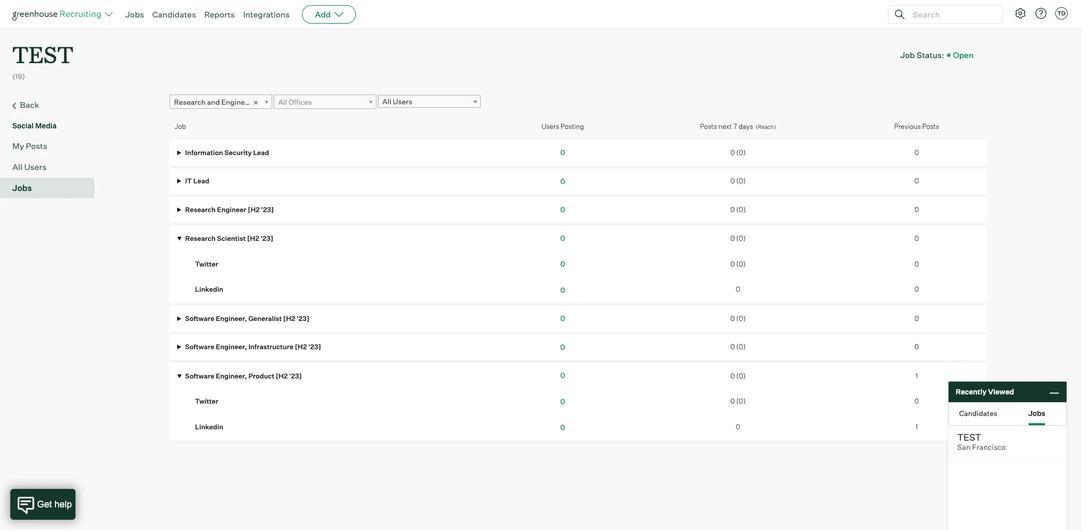 Task type: vqa. For each thing, say whether or not it's contained in the screenshot.
Schedule to the right
no



Task type: describe. For each thing, give the bounding box(es) containing it.
software for software engineer, infrastructure [h2 '23]
[[185, 343, 214, 351]]

tab list containing candidates
[[949, 403, 1066, 425]]

7 0 link from the top
[[560, 314, 565, 323]]

2 horizontal spatial all
[[382, 97, 391, 106]]

software engineer, generalist [h2 '23]
[[184, 314, 309, 322]]

information security lead
[[184, 148, 269, 157]]

software engineer, product [h2 '23]
[[184, 372, 302, 380]]

1 horizontal spatial posts
[[700, 122, 717, 130]]

test for test (19)
[[12, 39, 73, 69]]

5 0 (0) from the top
[[731, 260, 746, 268]]

11 0 link from the top
[[560, 423, 565, 432]]

linkedin for software
[[195, 423, 223, 431]]

1 1 from the top
[[916, 372, 918, 380]]

3 (0) from the top
[[737, 205, 746, 214]]

media
[[35, 121, 57, 130]]

posts next 7 days (reach)
[[700, 122, 776, 130]]

2 (0) from the top
[[737, 177, 746, 185]]

san
[[958, 443, 971, 452]]

posting
[[561, 122, 584, 131]]

recently
[[956, 387, 987, 396]]

0 0 0 for 0
[[560, 234, 565, 294]]

it lead
[[184, 177, 209, 185]]

viewed
[[988, 387, 1014, 396]]

0 vertical spatial jobs link
[[125, 9, 144, 20]]

0 horizontal spatial jobs
[[12, 183, 32, 193]]

10 0 link from the top
[[560, 397, 565, 406]]

social
[[12, 121, 34, 130]]

7 0 (0) from the top
[[731, 343, 746, 351]]

4 (0) from the top
[[737, 234, 746, 243]]

research for research scientist [h2 '23]
[[185, 234, 216, 243]]

[h2 right the scientist
[[247, 234, 259, 243]]

research scientist [h2 '23]
[[184, 234, 273, 243]]

engineer, for infrastructure
[[216, 343, 247, 351]]

research for research and engineering
[[174, 97, 206, 106]]

8 0 link from the top
[[560, 342, 565, 351]]

8 (0) from the top
[[737, 372, 746, 380]]

next
[[719, 122, 732, 130]]

integrations link
[[243, 9, 290, 20]]

all offices link
[[274, 94, 376, 109]]

engineer, for product
[[216, 372, 247, 380]]

software for software engineer, product [h2 '23]
[[185, 372, 214, 380]]

integrations
[[243, 9, 290, 20]]

open
[[953, 50, 974, 60]]

recently viewed
[[956, 387, 1014, 396]]

and
[[207, 97, 220, 106]]

0 horizontal spatial all
[[12, 162, 22, 172]]

status:
[[917, 50, 945, 60]]

greenhouse recruiting image
[[12, 8, 105, 21]]

Search text field
[[910, 7, 994, 22]]

reports link
[[204, 9, 235, 20]]

2 1 from the top
[[916, 423, 918, 431]]

7
[[734, 122, 737, 130]]

6 0 (0) from the top
[[731, 314, 746, 322]]

[h2 for product
[[276, 372, 288, 380]]

my posts
[[12, 141, 47, 151]]

add button
[[302, 5, 356, 24]]

0 vertical spatial lead
[[253, 148, 269, 157]]

my
[[12, 141, 24, 151]]

1 (0) from the top
[[737, 148, 746, 157]]

2 0 (0) from the top
[[731, 177, 746, 185]]

test link
[[12, 29, 73, 72]]

job for job
[[175, 122, 186, 131]]

my posts link
[[12, 140, 90, 152]]

0 0 0 for 1
[[560, 371, 565, 432]]

1 horizontal spatial users
[[393, 97, 412, 106]]

all offices
[[278, 97, 312, 106]]

back link
[[12, 98, 90, 112]]

twitter for software
[[195, 397, 218, 405]]

previous posts
[[894, 122, 940, 131]]

0 horizontal spatial jobs link
[[12, 182, 90, 194]]

7 (0) from the top
[[737, 343, 746, 351]]

'23] right engineer
[[261, 205, 274, 214]]

test for test san francisco
[[958, 432, 982, 443]]



Task type: locate. For each thing, give the bounding box(es) containing it.
job
[[901, 50, 915, 60], [175, 122, 186, 131]]

candidates down recently viewed
[[959, 409, 998, 417]]

scientist
[[217, 234, 246, 243]]

1 vertical spatial 1
[[916, 423, 918, 431]]

0 vertical spatial all users link
[[378, 95, 481, 108]]

1 software from the top
[[185, 314, 214, 322]]

(19)
[[12, 72, 25, 81]]

6 (0) from the top
[[737, 314, 746, 322]]

engineer, for generalist
[[216, 314, 247, 322]]

software engineer, infrastructure [h2 '23]
[[184, 343, 321, 351]]

all users for bottom all users link
[[12, 162, 47, 172]]

posts right previous
[[923, 122, 940, 131]]

research left the scientist
[[185, 234, 216, 243]]

test inside test san francisco
[[958, 432, 982, 443]]

engineer,
[[216, 314, 247, 322], [216, 343, 247, 351], [216, 372, 247, 380]]

posts for previous posts
[[923, 122, 940, 131]]

candidates link
[[152, 9, 196, 20]]

add
[[315, 9, 331, 20]]

engineer, left 'product'
[[216, 372, 247, 380]]

0 vertical spatial all users
[[382, 97, 412, 106]]

engineer, up software engineer, product [h2 '23]
[[216, 343, 247, 351]]

0 horizontal spatial all users
[[12, 162, 47, 172]]

2 horizontal spatial users
[[542, 122, 559, 131]]

0 horizontal spatial candidates
[[152, 9, 196, 20]]

0 vertical spatial linkedin
[[195, 285, 223, 293]]

0 0 0
[[560, 234, 565, 294], [915, 234, 919, 293], [560, 371, 565, 432]]

it
[[185, 177, 192, 185]]

linkedin for research
[[195, 285, 223, 293]]

'23] right the generalist
[[297, 314, 309, 322]]

td
[[1058, 10, 1066, 17]]

all
[[382, 97, 391, 106], [278, 97, 287, 106], [12, 162, 22, 172]]

research
[[174, 97, 206, 106], [185, 205, 216, 214], [185, 234, 216, 243]]

0 horizontal spatial all users link
[[12, 161, 90, 173]]

1 vertical spatial twitter
[[195, 397, 218, 405]]

research down it lead
[[185, 205, 216, 214]]

'23] for generalist
[[297, 314, 309, 322]]

1 engineer, from the top
[[216, 314, 247, 322]]

test
[[12, 39, 73, 69], [958, 432, 982, 443]]

1 vertical spatial jobs link
[[12, 182, 90, 194]]

francisco
[[973, 443, 1006, 452]]

'23] for product
[[289, 372, 302, 380]]

offices
[[289, 97, 312, 106]]

0 horizontal spatial posts
[[26, 141, 47, 151]]

3 0 link from the top
[[560, 205, 565, 214]]

0 link
[[560, 148, 565, 157], [560, 177, 565, 185], [560, 205, 565, 214], [560, 234, 565, 242], [560, 260, 565, 268], [560, 285, 565, 294], [560, 314, 565, 323], [560, 342, 565, 351], [560, 371, 565, 380], [560, 397, 565, 406], [560, 423, 565, 432]]

td button
[[1056, 7, 1068, 20]]

2 vertical spatial jobs
[[1029, 409, 1046, 417]]

1 vertical spatial linkedin
[[195, 423, 223, 431]]

1 vertical spatial job
[[175, 122, 186, 131]]

'23] right the scientist
[[261, 234, 273, 243]]

3 software from the top
[[185, 372, 214, 380]]

twitter
[[195, 260, 218, 268], [195, 397, 218, 405]]

1 vertical spatial candidates
[[959, 409, 998, 417]]

8 0 (0) from the top
[[731, 372, 746, 380]]

1 horizontal spatial all
[[278, 97, 287, 106]]

candidates
[[152, 9, 196, 20], [959, 409, 998, 417]]

9 0 link from the top
[[560, 371, 565, 380]]

0 horizontal spatial users
[[24, 162, 47, 172]]

research engineer [h2 '23]
[[184, 205, 274, 214]]

9 (0) from the top
[[737, 397, 746, 405]]

0 vertical spatial research
[[174, 97, 206, 106]]

[h2 for infrastructure
[[295, 343, 307, 351]]

3 engineer, from the top
[[216, 372, 247, 380]]

1 horizontal spatial test
[[958, 432, 982, 443]]

0 vertical spatial twitter
[[195, 260, 218, 268]]

posts
[[700, 122, 717, 130], [923, 122, 940, 131], [26, 141, 47, 151]]

information
[[185, 148, 223, 157]]

job status:
[[901, 50, 945, 60]]

research inside research and engineering link
[[174, 97, 206, 106]]

configure image
[[1015, 7, 1027, 20]]

2 software from the top
[[185, 343, 214, 351]]

1 vertical spatial all users
[[12, 162, 47, 172]]

2 vertical spatial research
[[185, 234, 216, 243]]

1 horizontal spatial jobs link
[[125, 9, 144, 20]]

back
[[20, 99, 39, 110]]

1 horizontal spatial all users
[[382, 97, 412, 106]]

job up information
[[175, 122, 186, 131]]

1 horizontal spatial jobs
[[125, 9, 144, 20]]

engineer
[[217, 205, 246, 214]]

2 vertical spatial users
[[24, 162, 47, 172]]

test san francisco
[[958, 432, 1006, 452]]

1 vertical spatial engineer,
[[216, 343, 247, 351]]

posts for my posts
[[26, 141, 47, 151]]

research and engineering link
[[169, 94, 272, 109]]

tab list
[[949, 403, 1066, 425]]

generalist
[[248, 314, 282, 322]]

0 vertical spatial candidates
[[152, 9, 196, 20]]

social media
[[12, 121, 57, 130]]

lead
[[253, 148, 269, 157], [193, 177, 209, 185]]

2 vertical spatial software
[[185, 372, 214, 380]]

research for research engineer [h2 '23]
[[185, 205, 216, 214]]

1
[[916, 372, 918, 380], [916, 423, 918, 431]]

jobs link
[[125, 9, 144, 20], [12, 182, 90, 194]]

twitter for research
[[195, 260, 218, 268]]

0 vertical spatial job
[[901, 50, 915, 60]]

0 (0)
[[731, 148, 746, 157], [731, 177, 746, 185], [731, 205, 746, 214], [731, 234, 746, 243], [731, 260, 746, 268], [731, 314, 746, 322], [731, 343, 746, 351], [731, 372, 746, 380], [731, 397, 746, 405]]

1 linkedin from the top
[[195, 285, 223, 293]]

lead right the it
[[193, 177, 209, 185]]

engineering
[[221, 97, 262, 106]]

users posting
[[542, 122, 584, 131]]

[h2 right 'product'
[[276, 372, 288, 380]]

4 0 link from the top
[[560, 234, 565, 242]]

5 (0) from the top
[[737, 260, 746, 268]]

infrastructure
[[248, 343, 294, 351]]

'23] right 'product'
[[289, 372, 302, 380]]

1 vertical spatial users
[[542, 122, 559, 131]]

2 linkedin from the top
[[195, 423, 223, 431]]

all users for topmost all users link
[[382, 97, 412, 106]]

1 0 link from the top
[[560, 148, 565, 157]]

1 horizontal spatial candidates
[[959, 409, 998, 417]]

2 vertical spatial engineer,
[[216, 372, 247, 380]]

research left and
[[174, 97, 206, 106]]

2 engineer, from the top
[[216, 343, 247, 351]]

'23] right infrastructure
[[308, 343, 321, 351]]

twitter down "research scientist [h2 '23]"
[[195, 260, 218, 268]]

all users link
[[378, 95, 481, 108], [12, 161, 90, 173]]

software for software engineer, generalist [h2 '23]
[[185, 314, 214, 322]]

engineer, left the generalist
[[216, 314, 247, 322]]

[h2 right engineer
[[248, 205, 260, 214]]

1 horizontal spatial all users link
[[378, 95, 481, 108]]

job for job status:
[[901, 50, 915, 60]]

reports
[[204, 9, 235, 20]]

[h2 right infrastructure
[[295, 343, 307, 351]]

1 vertical spatial test
[[958, 432, 982, 443]]

test up (19)
[[12, 39, 73, 69]]

posts right my
[[26, 141, 47, 151]]

posts left next
[[700, 122, 717, 130]]

(reach)
[[756, 123, 776, 130]]

twitter down software engineer, product [h2 '23]
[[195, 397, 218, 405]]

1 0 1
[[915, 372, 919, 431]]

jobs
[[125, 9, 144, 20], [12, 183, 32, 193], [1029, 409, 1046, 417]]

1 vertical spatial jobs
[[12, 183, 32, 193]]

1 twitter from the top
[[195, 260, 218, 268]]

'23]
[[261, 205, 274, 214], [261, 234, 273, 243], [297, 314, 309, 322], [308, 343, 321, 351], [289, 372, 302, 380]]

0 vertical spatial jobs
[[125, 9, 144, 20]]

job left status:
[[901, 50, 915, 60]]

0 vertical spatial 1
[[916, 372, 918, 380]]

product
[[248, 372, 274, 380]]

security
[[225, 148, 252, 157]]

software
[[185, 314, 214, 322], [185, 343, 214, 351], [185, 372, 214, 380]]

previous
[[894, 122, 921, 131]]

test (19)
[[12, 39, 73, 81]]

6 0 link from the top
[[560, 285, 565, 294]]

0 vertical spatial software
[[185, 314, 214, 322]]

2 0 link from the top
[[560, 177, 565, 185]]

jobs link down my posts link
[[12, 182, 90, 194]]

1 horizontal spatial lead
[[253, 148, 269, 157]]

all users
[[382, 97, 412, 106], [12, 162, 47, 172]]

2 twitter from the top
[[195, 397, 218, 405]]

3 0 (0) from the top
[[731, 205, 746, 214]]

2 horizontal spatial posts
[[923, 122, 940, 131]]

1 horizontal spatial job
[[901, 50, 915, 60]]

candidates left reports link
[[152, 9, 196, 20]]

0 horizontal spatial test
[[12, 39, 73, 69]]

9 0 (0) from the top
[[731, 397, 746, 405]]

1 vertical spatial all users link
[[12, 161, 90, 173]]

0 horizontal spatial job
[[175, 122, 186, 131]]

'23] for infrastructure
[[308, 343, 321, 351]]

0
[[560, 148, 565, 157], [731, 148, 735, 157], [915, 148, 919, 157], [560, 177, 565, 185], [731, 177, 735, 185], [915, 177, 919, 185], [560, 205, 565, 214], [731, 205, 735, 214], [915, 205, 919, 214], [560, 234, 565, 242], [731, 234, 735, 243], [915, 234, 919, 243], [560, 260, 565, 268], [731, 260, 735, 268], [915, 260, 919, 268], [736, 285, 740, 293], [915, 285, 919, 293], [560, 285, 565, 294], [560, 314, 565, 323], [731, 314, 735, 322], [915, 314, 919, 322], [560, 342, 565, 351], [731, 343, 735, 351], [915, 343, 919, 351], [560, 371, 565, 380], [731, 372, 735, 380], [560, 397, 565, 406], [731, 397, 735, 405], [915, 397, 919, 405], [736, 423, 740, 431], [560, 423, 565, 432]]

users
[[393, 97, 412, 106], [542, 122, 559, 131], [24, 162, 47, 172]]

1 0 (0) from the top
[[731, 148, 746, 157]]

research and engineering
[[174, 97, 262, 106]]

1 vertical spatial research
[[185, 205, 216, 214]]

4 0 (0) from the top
[[731, 234, 746, 243]]

lead right the security
[[253, 148, 269, 157]]

0 vertical spatial engineer,
[[216, 314, 247, 322]]

[h2 for generalist
[[283, 314, 295, 322]]

posts inside my posts link
[[26, 141, 47, 151]]

[h2
[[248, 205, 260, 214], [247, 234, 259, 243], [283, 314, 295, 322], [295, 343, 307, 351], [276, 372, 288, 380]]

2 horizontal spatial jobs
[[1029, 409, 1046, 417]]

0 vertical spatial users
[[393, 97, 412, 106]]

0 vertical spatial test
[[12, 39, 73, 69]]

jobs link left candidates link
[[125, 9, 144, 20]]

0 horizontal spatial lead
[[193, 177, 209, 185]]

(0)
[[737, 148, 746, 157], [737, 177, 746, 185], [737, 205, 746, 214], [737, 234, 746, 243], [737, 260, 746, 268], [737, 314, 746, 322], [737, 343, 746, 351], [737, 372, 746, 380], [737, 397, 746, 405]]

linkedin
[[195, 285, 223, 293], [195, 423, 223, 431]]

1 vertical spatial lead
[[193, 177, 209, 185]]

1 vertical spatial software
[[185, 343, 214, 351]]

[h2 right the generalist
[[283, 314, 295, 322]]

5 0 link from the top
[[560, 260, 565, 268]]

days
[[739, 122, 753, 130]]

test down recently
[[958, 432, 982, 443]]

td button
[[1054, 5, 1070, 22]]



